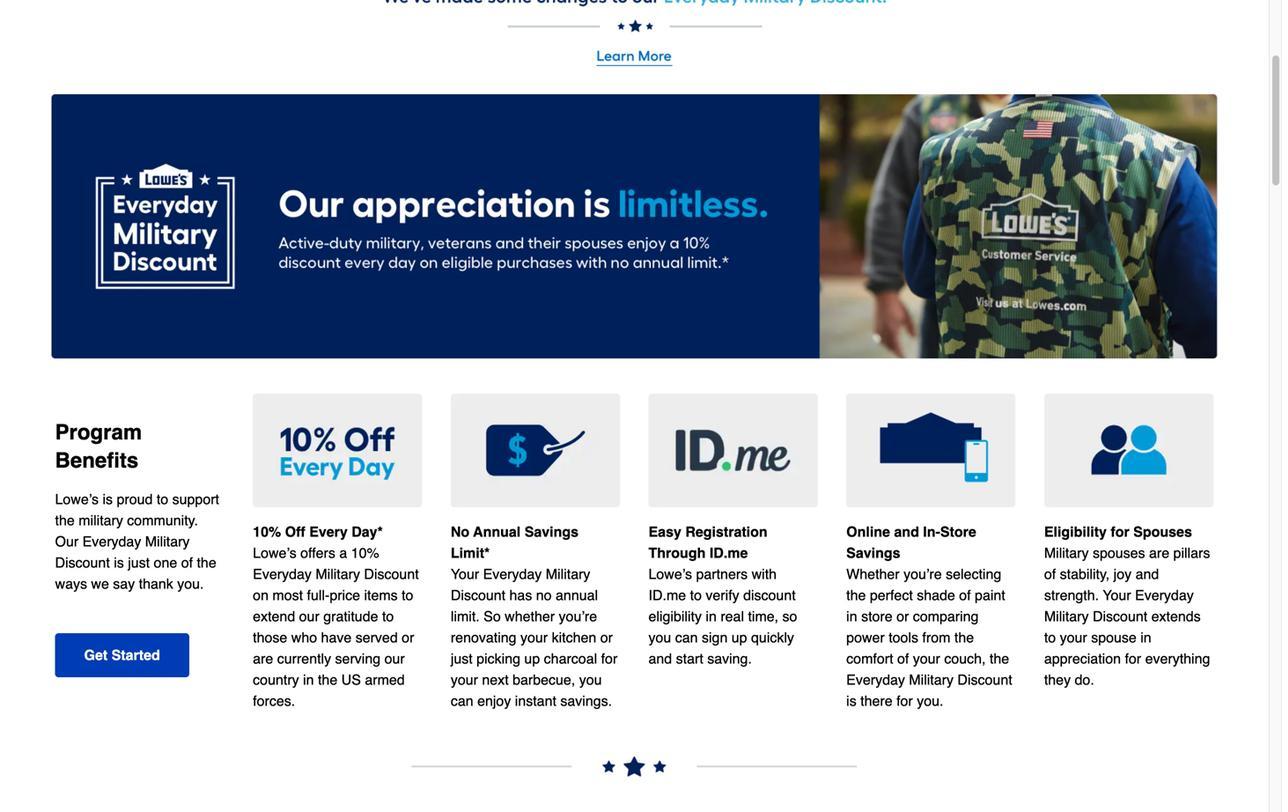 Task type: vqa. For each thing, say whether or not it's contained in the screenshot.
middle or
yes



Task type: describe. For each thing, give the bounding box(es) containing it.
of inside lowe's is proud to support the military community. our everyday military discount is just one of the ways we say thank you.
[[181, 555, 193, 571]]

the inside 10% off every day* lowe's offers a 10% everyday military discount on most full-price items to extend our gratitude to those who have served or are currently serving our country in the us armed forces.
[[318, 672, 338, 688]]

currently
[[277, 650, 331, 667]]

in inside easy registration through id.me lowe's partners with id.me to verify discount eligibility in real time, so you can sign up quickly and start saving.
[[706, 608, 717, 624]]

on
[[253, 587, 269, 603]]

and inside eligibility for spouses military spouses are pillars of stability, joy and strength. your everyday military discount extends to your spouse in appreciation for everything they do.
[[1136, 566, 1160, 582]]

in inside eligibility for spouses military spouses are pillars of stability, joy and strength. your everyday military discount extends to your spouse in appreciation for everything they do.
[[1141, 629, 1152, 646]]

next
[[482, 672, 509, 688]]

is inside online and in-store savings whether you're selecting the perfect shade of paint in store or comparing power tools from the comfort of your couch, the everyday military discount is there for you.
[[847, 693, 857, 709]]

with
[[752, 566, 777, 582]]

proud
[[117, 491, 153, 507]]

armed
[[365, 672, 405, 688]]

appreciation
[[1045, 650, 1122, 667]]

us
[[342, 672, 361, 688]]

everything
[[1146, 650, 1211, 667]]

in inside online and in-store savings whether you're selecting the perfect shade of paint in store or comparing power tools from the comfort of your couch, the everyday military discount is there for you.
[[847, 608, 858, 624]]

the up couch,
[[955, 629, 975, 646]]

to right items
[[402, 587, 414, 603]]

everyday inside no annual savings limit* your everyday military discount has no annual limit. so whether you're renovating your kitchen or just picking up charcoal for your next barbecue, you can enjoy instant savings.
[[483, 566, 542, 582]]

a dark blue lowe's pagoda icon beside a light blue mobile phone icon. image
[[847, 394, 1017, 507]]

ways
[[55, 576, 87, 592]]

thank
[[139, 576, 173, 592]]

day*
[[352, 524, 383, 540]]

real
[[721, 608, 745, 624]]

a dark blue price tag icon with a light blue dollar sign. image
[[451, 394, 621, 507]]

everyday inside 10% off every day* lowe's offers a 10% everyday military discount on most full-price items to extend our gratitude to those who have served or are currently serving our country in the us armed forces.
[[253, 566, 312, 582]]

military down eligibility
[[1045, 545, 1089, 561]]

extends
[[1152, 608, 1202, 624]]

forces.
[[253, 693, 295, 709]]

one
[[154, 555, 177, 571]]

military inside no annual savings limit* your everyday military discount has no annual limit. so whether you're renovating your kitchen or just picking up charcoal for your next barbecue, you can enjoy instant savings.
[[546, 566, 591, 582]]

are inside eligibility for spouses military spouses are pillars of stability, joy and strength. your everyday military discount extends to your spouse in appreciation for everything they do.
[[1150, 545, 1170, 561]]

military inside online and in-store savings whether you're selecting the perfect shade of paint in store or comparing power tools from the comfort of your couch, the everyday military discount is there for you.
[[910, 672, 954, 688]]

charcoal
[[544, 650, 598, 667]]

benefits
[[55, 448, 139, 473]]

we
[[91, 576, 109, 592]]

up inside easy registration through id.me lowe's partners with id.me to verify discount eligibility in real time, so you can sign up quickly and start saving.
[[732, 629, 748, 646]]

in-
[[924, 524, 941, 540]]

registration
[[686, 524, 768, 540]]

your down whether
[[521, 629, 548, 646]]

everyday inside eligibility for spouses military spouses are pillars of stability, joy and strength. your everyday military discount extends to your spouse in appreciation for everything they do.
[[1136, 587, 1195, 603]]

10 percent off every day. image
[[253, 394, 423, 507]]

sign
[[702, 629, 728, 646]]

extend
[[253, 608, 295, 624]]

started
[[112, 647, 160, 663]]

there
[[861, 693, 893, 709]]

have
[[321, 629, 352, 646]]

1 vertical spatial our
[[385, 650, 405, 667]]

joy
[[1114, 566, 1132, 582]]

items
[[364, 587, 398, 603]]

no
[[536, 587, 552, 603]]

and inside online and in-store savings whether you're selecting the perfect shade of paint in store or comparing power tools from the comfort of your couch, the everyday military discount is there for you.
[[895, 524, 920, 540]]

you're inside no annual savings limit* your everyday military discount has no annual limit. so whether you're renovating your kitchen or just picking up charcoal for your next barbecue, you can enjoy instant savings.
[[559, 608, 598, 624]]

do.
[[1075, 672, 1095, 688]]

1 horizontal spatial id.me
[[710, 545, 748, 561]]

to inside eligibility for spouses military spouses are pillars of stability, joy and strength. your everyday military discount extends to your spouse in appreciation for everything they do.
[[1045, 629, 1057, 646]]

for down spouse
[[1126, 650, 1142, 667]]

up inside no annual savings limit* your everyday military discount has no annual limit. so whether you're renovating your kitchen or just picking up charcoal for your next barbecue, you can enjoy instant savings.
[[525, 650, 540, 667]]

for inside online and in-store savings whether you're selecting the perfect shade of paint in store or comparing power tools from the comfort of your couch, the everyday military discount is there for you.
[[897, 693, 913, 709]]

verify
[[706, 587, 740, 603]]

military down strength. at the bottom of the page
[[1045, 608, 1089, 624]]

community.
[[127, 512, 198, 529]]

through
[[649, 545, 706, 561]]

kitchen
[[552, 629, 597, 646]]

price
[[330, 587, 360, 603]]

no
[[451, 524, 470, 540]]

the right one
[[197, 555, 217, 571]]

whether
[[847, 566, 900, 582]]

support
[[172, 491, 219, 507]]

tools
[[889, 629, 919, 646]]

quickly
[[752, 629, 795, 646]]

those
[[253, 629, 288, 646]]

most
[[273, 587, 303, 603]]

savings inside no annual savings limit* your everyday military discount has no annual limit. so whether you're renovating your kitchen or just picking up charcoal for your next barbecue, you can enjoy instant savings.
[[525, 524, 579, 540]]

for inside no annual savings limit* your everyday military discount has no annual limit. so whether you're renovating your kitchen or just picking up charcoal for your next barbecue, you can enjoy instant savings.
[[601, 650, 618, 667]]

online and in-store savings whether you're selecting the perfect shade of paint in store or comparing power tools from the comfort of your couch, the everyday military discount is there for you.
[[847, 524, 1013, 709]]

barbecue,
[[513, 672, 576, 688]]

limit.
[[451, 608, 480, 624]]

easy registration through id.me lowe's partners with id.me to verify discount eligibility in real time, so you can sign up quickly and start saving.
[[649, 524, 798, 667]]

savings inside online and in-store savings whether you're selecting the perfect shade of paint in store or comparing power tools from the comfort of your couch, the everyday military discount is there for you.
[[847, 545, 901, 561]]

couch,
[[945, 650, 986, 667]]

to inside lowe's is proud to support the military community. our everyday military discount is just one of the ways we say thank you.
[[157, 491, 168, 507]]

start
[[676, 650, 704, 667]]

your inside eligibility for spouses military spouses are pillars of stability, joy and strength. your everyday military discount extends to your spouse in appreciation for everything they do.
[[1104, 587, 1132, 603]]

comparing
[[913, 608, 979, 624]]

discount inside 10% off every day* lowe's offers a 10% everyday military discount on most full-price items to extend our gratitude to those who have served or are currently serving our country in the us armed forces.
[[364, 566, 419, 582]]

stability,
[[1061, 566, 1110, 582]]

of down tools
[[898, 650, 910, 667]]

spouse
[[1092, 629, 1137, 646]]

the up 'our'
[[55, 512, 75, 529]]

your inside online and in-store savings whether you're selecting the perfect shade of paint in store or comparing power tools from the comfort of your couch, the everyday military discount is there for you.
[[913, 650, 941, 667]]

whether
[[505, 608, 555, 624]]

limit*
[[451, 545, 490, 561]]

store
[[941, 524, 977, 540]]

store
[[862, 608, 893, 624]]

has
[[510, 587, 532, 603]]

so
[[783, 608, 798, 624]]

of down selecting
[[960, 587, 972, 603]]

10% off every day* lowe's offers a 10% everyday military discount on most full-price items to extend our gratitude to those who have served or are currently serving our country in the us armed forces.
[[253, 524, 419, 709]]

picking
[[477, 650, 521, 667]]

instant
[[515, 693, 557, 709]]

they
[[1045, 672, 1072, 688]]

1 horizontal spatial is
[[114, 555, 124, 571]]

lowe's is proud to support the military community. our everyday military discount is just one of the ways we say thank you.
[[55, 491, 219, 592]]

enjoy
[[478, 693, 511, 709]]

savings.
[[561, 693, 612, 709]]

you. inside online and in-store savings whether you're selecting the perfect shade of paint in store or comparing power tools from the comfort of your couch, the everyday military discount is there for you.
[[917, 693, 944, 709]]

discount inside online and in-store savings whether you're selecting the perfect shade of paint in store or comparing power tools from the comfort of your couch, the everyday military discount is there for you.
[[958, 672, 1013, 688]]

gratitude
[[324, 608, 378, 624]]

power
[[847, 629, 885, 646]]

or inside 10% off every day* lowe's offers a 10% everyday military discount on most full-price items to extend our gratitude to those who have served or are currently serving our country in the us armed forces.
[[402, 629, 414, 646]]

get started link
[[55, 633, 189, 677]]

to inside easy registration through id.me lowe's partners with id.me to verify discount eligibility in real time, so you can sign up quickly and start saving.
[[690, 587, 702, 603]]



Task type: locate. For each thing, give the bounding box(es) containing it.
1 vertical spatial you.
[[917, 693, 944, 709]]

your up appreciation
[[1061, 629, 1088, 646]]

for right charcoal
[[601, 650, 618, 667]]

1 horizontal spatial you.
[[917, 693, 944, 709]]

everyday up extends
[[1136, 587, 1195, 603]]

the right couch,
[[990, 650, 1010, 667]]

who
[[291, 629, 317, 646]]

lowe's for easy registration through id.me
[[649, 566, 693, 582]]

discount up items
[[364, 566, 419, 582]]

1 vertical spatial can
[[451, 693, 474, 709]]

1 horizontal spatial your
[[1104, 587, 1132, 603]]

everyday up the there
[[847, 672, 906, 688]]

eligibility
[[1045, 524, 1108, 540]]

1 horizontal spatial or
[[601, 629, 613, 646]]

is up 'military'
[[103, 491, 113, 507]]

id.me up eligibility
[[649, 587, 687, 603]]

you.
[[177, 576, 204, 592], [917, 693, 944, 709]]

you down eligibility
[[649, 629, 672, 646]]

1 horizontal spatial are
[[1150, 545, 1170, 561]]

0 horizontal spatial you
[[580, 672, 602, 688]]

the down 'whether' at bottom right
[[847, 587, 866, 603]]

you inside easy registration through id.me lowe's partners with id.me to verify discount eligibility in real time, so you can sign up quickly and start saving.
[[649, 629, 672, 646]]

up down real
[[732, 629, 748, 646]]

1 horizontal spatial up
[[732, 629, 748, 646]]

eligibility for spouses military spouses are pillars of stability, joy and strength. your everyday military discount extends to your spouse in appreciation for everything they do.
[[1045, 524, 1211, 688]]

to
[[157, 491, 168, 507], [402, 587, 414, 603], [690, 587, 702, 603], [382, 608, 394, 624], [1045, 629, 1057, 646]]

you're inside online and in-store savings whether you're selecting the perfect shade of paint in store or comparing power tools from the comfort of your couch, the everyday military discount is there for you.
[[904, 566, 942, 582]]

up up the 'barbecue,'
[[525, 650, 540, 667]]

everyday
[[82, 533, 141, 550], [253, 566, 312, 582], [483, 566, 542, 582], [1136, 587, 1195, 603], [847, 672, 906, 688]]

comfort
[[847, 650, 894, 667]]

you
[[649, 629, 672, 646], [580, 672, 602, 688]]

0 horizontal spatial lowe's
[[55, 491, 99, 507]]

0 horizontal spatial our
[[299, 608, 320, 624]]

and right joy
[[1136, 566, 1160, 582]]

military
[[79, 512, 123, 529]]

to up appreciation
[[1045, 629, 1057, 646]]

lowe's inside easy registration through id.me lowe's partners with id.me to verify discount eligibility in real time, so you can sign up quickly and start saving.
[[649, 566, 693, 582]]

1 horizontal spatial you're
[[904, 566, 942, 582]]

online
[[847, 524, 891, 540]]

your down from
[[913, 650, 941, 667]]

2 horizontal spatial or
[[897, 608, 910, 624]]

lowe's down off
[[253, 545, 297, 561]]

lowe's down through
[[649, 566, 693, 582]]

1 horizontal spatial our
[[385, 650, 405, 667]]

country
[[253, 672, 299, 688]]

of inside eligibility for spouses military spouses are pillars of stability, joy and strength. your everyday military discount extends to your spouse in appreciation for everything they do.
[[1045, 566, 1057, 582]]

a
[[340, 545, 347, 561]]

discount inside no annual savings limit* your everyday military discount has no annual limit. so whether you're renovating your kitchen or just picking up charcoal for your next barbecue, you can enjoy instant savings.
[[451, 587, 506, 603]]

our up who
[[299, 608, 320, 624]]

id.me down registration
[[710, 545, 748, 561]]

0 horizontal spatial just
[[128, 555, 150, 571]]

say
[[113, 576, 135, 592]]

the left us
[[318, 672, 338, 688]]

just inside no annual savings limit* your everyday military discount has no annual limit. so whether you're renovating your kitchen or just picking up charcoal for your next barbecue, you can enjoy instant savings.
[[451, 650, 473, 667]]

our up armed
[[385, 650, 405, 667]]

discount up ways
[[55, 555, 110, 571]]

get started
[[84, 647, 160, 663]]

get
[[84, 647, 108, 663]]

0 horizontal spatial is
[[103, 491, 113, 507]]

you. down one
[[177, 576, 204, 592]]

1 vertical spatial and
[[1136, 566, 1160, 582]]

0 horizontal spatial 10%
[[253, 524, 281, 540]]

military up annual
[[546, 566, 591, 582]]

are inside 10% off every day* lowe's offers a 10% everyday military discount on most full-price items to extend our gratitude to those who have served or are currently serving our country in the us armed forces.
[[253, 650, 273, 667]]

discount up limit. on the left
[[451, 587, 506, 603]]

discount inside lowe's is proud to support the military community. our everyday military discount is just one of the ways we say thank you.
[[55, 555, 110, 571]]

annual
[[473, 524, 521, 540]]

can left enjoy in the bottom of the page
[[451, 693, 474, 709]]

your down limit*
[[451, 566, 479, 582]]

for up spouses
[[1111, 524, 1130, 540]]

you inside no annual savings limit* your everyday military discount has no annual limit. so whether you're renovating your kitchen or just picking up charcoal for your next barbecue, you can enjoy instant savings.
[[580, 672, 602, 688]]

just
[[128, 555, 150, 571], [451, 650, 473, 667]]

full-
[[307, 587, 330, 603]]

10% left off
[[253, 524, 281, 540]]

or
[[897, 608, 910, 624], [402, 629, 414, 646], [601, 629, 613, 646]]

pillars
[[1174, 545, 1211, 561]]

just inside lowe's is proud to support the military community. our everyday military discount is just one of the ways we say thank you.
[[128, 555, 150, 571]]

1 vertical spatial 10%
[[351, 545, 379, 561]]

in left real
[[706, 608, 717, 624]]

0 vertical spatial lowe's
[[55, 491, 99, 507]]

are
[[1150, 545, 1170, 561], [253, 650, 273, 667]]

0 vertical spatial are
[[1150, 545, 1170, 561]]

or inside online and in-store savings whether you're selecting the perfect shade of paint in store or comparing power tools from the comfort of your couch, the everyday military discount is there for you.
[[897, 608, 910, 624]]

active-duty military, veterans and spouses enjoy a 10 percent discount every day. no annual limit. image
[[52, 94, 1218, 358]]

everyday down 'military'
[[82, 533, 141, 550]]

are down the spouses
[[1150, 545, 1170, 561]]

lowe's inside lowe's is proud to support the military community. our everyday military discount is just one of the ways we say thank you.
[[55, 491, 99, 507]]

1 vertical spatial id.me
[[649, 587, 687, 603]]

and left in-
[[895, 524, 920, 540]]

can inside easy registration through id.me lowe's partners with id.me to verify discount eligibility in real time, so you can sign up quickly and start saving.
[[676, 629, 698, 646]]

your inside no annual savings limit* your everyday military discount has no annual limit. so whether you're renovating your kitchen or just picking up charcoal for your next barbecue, you can enjoy instant savings.
[[451, 566, 479, 582]]

1 vertical spatial up
[[525, 650, 540, 667]]

renovating
[[451, 629, 517, 646]]

1 horizontal spatial lowe's
[[253, 545, 297, 561]]

id.me
[[710, 545, 748, 561], [649, 587, 687, 603]]

1 horizontal spatial can
[[676, 629, 698, 646]]

of up strength. at the bottom of the page
[[1045, 566, 1057, 582]]

2 horizontal spatial and
[[1136, 566, 1160, 582]]

up
[[732, 629, 748, 646], [525, 650, 540, 667]]

0 horizontal spatial you're
[[559, 608, 598, 624]]

1 vertical spatial lowe's
[[253, 545, 297, 561]]

easy
[[649, 524, 682, 540]]

0 horizontal spatial are
[[253, 650, 273, 667]]

2 horizontal spatial lowe's
[[649, 566, 693, 582]]

eligibility
[[649, 608, 702, 624]]

1 vertical spatial you're
[[559, 608, 598, 624]]

discount
[[744, 587, 796, 603]]

or right kitchen
[[601, 629, 613, 646]]

to left verify
[[690, 587, 702, 603]]

everyday up most
[[253, 566, 312, 582]]

0 horizontal spatial up
[[525, 650, 540, 667]]

0 vertical spatial you're
[[904, 566, 942, 582]]

1 horizontal spatial you
[[649, 629, 672, 646]]

just down "renovating"
[[451, 650, 473, 667]]

your left "next"
[[451, 672, 478, 688]]

spouses
[[1134, 524, 1193, 540]]

served
[[356, 629, 398, 646]]

no annual savings limit* your everyday military discount has no annual limit. so whether you're renovating your kitchen or just picking up charcoal for your next barbecue, you can enjoy instant savings.
[[451, 524, 618, 709]]

or inside no annual savings limit* your everyday military discount has no annual limit. so whether you're renovating your kitchen or just picking up charcoal for your next barbecue, you can enjoy instant savings.
[[601, 629, 613, 646]]

program benefits
[[55, 420, 142, 473]]

1 vertical spatial your
[[1104, 587, 1132, 603]]

your inside eligibility for spouses military spouses are pillars of stability, joy and strength. your everyday military discount extends to your spouse in appreciation for everything they do.
[[1061, 629, 1088, 646]]

everyday inside lowe's is proud to support the military community. our everyday military discount is just one of the ways we say thank you.
[[82, 533, 141, 550]]

spouses
[[1093, 545, 1146, 561]]

military inside lowe's is proud to support the military community. our everyday military discount is just one of the ways we say thank you.
[[145, 533, 190, 550]]

offers
[[301, 545, 336, 561]]

0 vertical spatial is
[[103, 491, 113, 507]]

can up start
[[676, 629, 698, 646]]

0 horizontal spatial your
[[451, 566, 479, 582]]

for right the there
[[897, 693, 913, 709]]

lowe's
[[55, 491, 99, 507], [253, 545, 297, 561], [649, 566, 693, 582]]

just up "say"
[[128, 555, 150, 571]]

we've made changes to our everyday military discount. image
[[52, 0, 1218, 66]]

lowe's inside 10% off every day* lowe's offers a 10% everyday military discount on most full-price items to extend our gratitude to those who have served or are currently serving our country in the us armed forces.
[[253, 545, 297, 561]]

you're down annual
[[559, 608, 598, 624]]

0 vertical spatial 10%
[[253, 524, 281, 540]]

or up tools
[[897, 608, 910, 624]]

time,
[[748, 608, 779, 624]]

2 horizontal spatial is
[[847, 693, 857, 709]]

military
[[145, 533, 190, 550], [1045, 545, 1089, 561], [316, 566, 360, 582], [546, 566, 591, 582], [1045, 608, 1089, 624], [910, 672, 954, 688]]

our
[[55, 533, 79, 550]]

military down a at the bottom left of the page
[[316, 566, 360, 582]]

and left start
[[649, 650, 672, 667]]

lowe's up 'military'
[[55, 491, 99, 507]]

1 horizontal spatial savings
[[847, 545, 901, 561]]

0 vertical spatial and
[[895, 524, 920, 540]]

1 horizontal spatial and
[[895, 524, 920, 540]]

1 vertical spatial are
[[253, 650, 273, 667]]

to up community.
[[157, 491, 168, 507]]

1 horizontal spatial just
[[451, 650, 473, 667]]

the i d dot me logo. image
[[649, 394, 819, 507]]

you. right the there
[[917, 693, 944, 709]]

your down joy
[[1104, 587, 1132, 603]]

a large star with a small star on its left and right. image
[[52, 750, 1218, 782]]

military up one
[[145, 533, 190, 550]]

0 vertical spatial savings
[[525, 524, 579, 540]]

are down the those
[[253, 650, 273, 667]]

1 vertical spatial just
[[451, 650, 473, 667]]

is left the there
[[847, 693, 857, 709]]

or right served
[[402, 629, 414, 646]]

0 horizontal spatial can
[[451, 693, 474, 709]]

from
[[923, 629, 951, 646]]

of right one
[[181, 555, 193, 571]]

serving
[[335, 650, 381, 667]]

savings
[[525, 524, 579, 540], [847, 545, 901, 561]]

selecting
[[946, 566, 1002, 582]]

you. inside lowe's is proud to support the military community. our everyday military discount is just one of the ways we say thank you.
[[177, 576, 204, 592]]

1 vertical spatial savings
[[847, 545, 901, 561]]

our
[[299, 608, 320, 624], [385, 650, 405, 667]]

0 horizontal spatial savings
[[525, 524, 579, 540]]

dark blue and light blue people icons side by side. image
[[1045, 394, 1215, 507]]

0 horizontal spatial or
[[402, 629, 414, 646]]

strength.
[[1045, 587, 1100, 603]]

you up savings.
[[580, 672, 602, 688]]

and inside easy registration through id.me lowe's partners with id.me to verify discount eligibility in real time, so you can sign up quickly and start saving.
[[649, 650, 672, 667]]

shade
[[917, 587, 956, 603]]

10%
[[253, 524, 281, 540], [351, 545, 379, 561]]

every
[[309, 524, 348, 540]]

10% down day*
[[351, 545, 379, 561]]

savings up 'whether' at bottom right
[[847, 545, 901, 561]]

0 vertical spatial can
[[676, 629, 698, 646]]

1 horizontal spatial 10%
[[351, 545, 379, 561]]

program
[[55, 420, 142, 444]]

annual
[[556, 587, 598, 603]]

of
[[181, 555, 193, 571], [1045, 566, 1057, 582], [960, 587, 972, 603], [898, 650, 910, 667]]

is up "say"
[[114, 555, 124, 571]]

off
[[285, 524, 306, 540]]

in down 'currently'
[[303, 672, 314, 688]]

lowe's for 10% off every day*
[[253, 545, 297, 561]]

military down couch,
[[910, 672, 954, 688]]

for
[[1111, 524, 1130, 540], [601, 650, 618, 667], [1126, 650, 1142, 667], [897, 693, 913, 709]]

so
[[484, 608, 501, 624]]

discount inside eligibility for spouses military spouses are pillars of stability, joy and strength. your everyday military discount extends to your spouse in appreciation for everything they do.
[[1093, 608, 1148, 624]]

0 vertical spatial you.
[[177, 576, 204, 592]]

everyday up has on the bottom left
[[483, 566, 542, 582]]

0 vertical spatial id.me
[[710, 545, 748, 561]]

0 vertical spatial up
[[732, 629, 748, 646]]

you're up 'shade'
[[904, 566, 942, 582]]

1 vertical spatial is
[[114, 555, 124, 571]]

military inside 10% off every day* lowe's offers a 10% everyday military discount on most full-price items to extend our gratitude to those who have served or are currently serving our country in the us armed forces.
[[316, 566, 360, 582]]

paint
[[975, 587, 1006, 603]]

in inside 10% off every day* lowe's offers a 10% everyday military discount on most full-price items to extend our gratitude to those who have served or are currently serving our country in the us armed forces.
[[303, 672, 314, 688]]

your
[[451, 566, 479, 582], [1104, 587, 1132, 603]]

0 vertical spatial you
[[649, 629, 672, 646]]

can inside no annual savings limit* your everyday military discount has no annual limit. so whether you're renovating your kitchen or just picking up charcoal for your next barbecue, you can enjoy instant savings.
[[451, 693, 474, 709]]

1 vertical spatial you
[[580, 672, 602, 688]]

2 vertical spatial lowe's
[[649, 566, 693, 582]]

2 vertical spatial and
[[649, 650, 672, 667]]

0 vertical spatial your
[[451, 566, 479, 582]]

2 vertical spatial is
[[847, 693, 857, 709]]

saving.
[[708, 650, 752, 667]]

to down items
[[382, 608, 394, 624]]

partners
[[696, 566, 748, 582]]

0 horizontal spatial and
[[649, 650, 672, 667]]

the
[[55, 512, 75, 529], [197, 555, 217, 571], [847, 587, 866, 603], [955, 629, 975, 646], [990, 650, 1010, 667], [318, 672, 338, 688]]

perfect
[[870, 587, 914, 603]]

savings right annual
[[525, 524, 579, 540]]

0 horizontal spatial id.me
[[649, 587, 687, 603]]

everyday inside online and in-store savings whether you're selecting the perfect shade of paint in store or comparing power tools from the comfort of your couch, the everyday military discount is there for you.
[[847, 672, 906, 688]]

0 vertical spatial just
[[128, 555, 150, 571]]

discount up spouse
[[1093, 608, 1148, 624]]

discount down couch,
[[958, 672, 1013, 688]]

0 horizontal spatial you.
[[177, 576, 204, 592]]

in left store
[[847, 608, 858, 624]]

0 vertical spatial our
[[299, 608, 320, 624]]

in right spouse
[[1141, 629, 1152, 646]]



